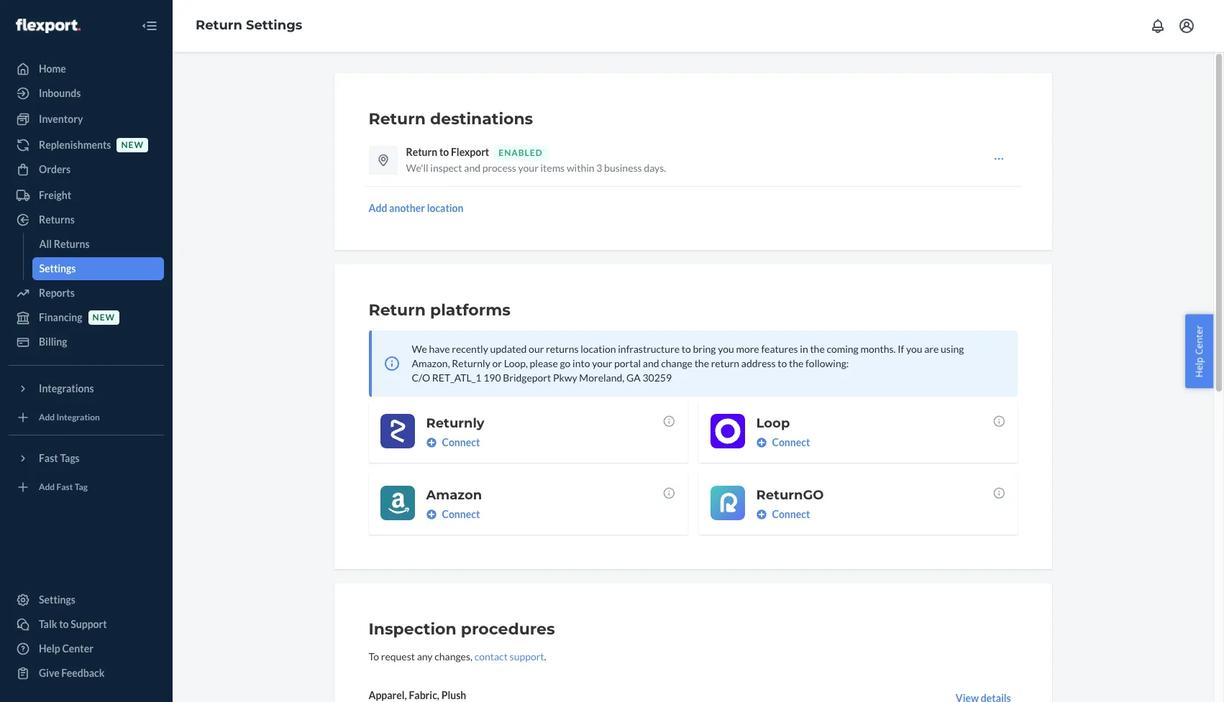 Task type: locate. For each thing, give the bounding box(es) containing it.
1 vertical spatial add
[[39, 412, 55, 423]]

return destinations
[[369, 109, 533, 129]]

connect button down the amazon on the left of the page
[[426, 508, 480, 522]]

connect down the amazon on the left of the page
[[442, 508, 480, 521]]

connect for returnly
[[442, 437, 480, 449]]

0 vertical spatial center
[[1193, 325, 1206, 355]]

returnly
[[452, 357, 490, 370], [426, 416, 484, 432]]

apparel,
[[369, 690, 407, 702]]

0 vertical spatial fast
[[39, 452, 58, 465]]

0 horizontal spatial help
[[39, 643, 60, 655]]

2 vertical spatial add
[[39, 482, 55, 493]]

location
[[427, 202, 464, 214], [581, 343, 616, 355]]

connect button for loop
[[756, 436, 810, 450]]

and
[[464, 162, 480, 174], [643, 357, 659, 370]]

return for return to flexport
[[406, 146, 437, 158]]

new down reports link
[[92, 312, 115, 323]]

1 horizontal spatial location
[[581, 343, 616, 355]]

connect button down loop at right bottom
[[756, 436, 810, 450]]

returns down freight
[[39, 214, 75, 226]]

integrations button
[[9, 378, 164, 401]]

add fast tag
[[39, 482, 88, 493]]

to up inspect
[[439, 146, 449, 158]]

please
[[530, 357, 558, 370]]

connect right plus circle image
[[442, 437, 480, 449]]

give feedback button
[[9, 662, 164, 685]]

your up "moreland,"
[[592, 357, 612, 370]]

we have recently updated our returns location infrastructure to bring you more features in the coming months. if you are using amazon, returnly or loop, please go into your portal and change the return address to the following: c/o ret_atl_1 190 bridgeport pkwy moreland, ga 30259
[[412, 343, 964, 384]]

190
[[483, 372, 501, 384]]

help inside button
[[1193, 357, 1206, 377]]

0 vertical spatial location
[[427, 202, 464, 214]]

open notifications image
[[1149, 17, 1167, 35]]

and inside we have recently updated our returns location infrastructure to bring you more features in the coming months. if you are using amazon, returnly or loop, please go into your portal and change the return address to the following: c/o ret_atl_1 190 bridgeport pkwy moreland, ga 30259
[[643, 357, 659, 370]]

plus circle image down the amazon on the left of the page
[[426, 510, 436, 520]]

0 vertical spatial help
[[1193, 357, 1206, 377]]

settings link up the support
[[9, 589, 164, 612]]

1 horizontal spatial your
[[592, 357, 612, 370]]

in
[[800, 343, 808, 355]]

0 horizontal spatial the
[[694, 357, 709, 370]]

add integration
[[39, 412, 100, 423]]

returns
[[39, 214, 75, 226], [54, 238, 90, 250]]

enabled
[[499, 147, 543, 158]]

connect button up the amazon on the left of the page
[[426, 436, 480, 450]]

1 vertical spatial your
[[592, 357, 612, 370]]

ga
[[626, 372, 641, 384]]

request
[[381, 651, 415, 663]]

loop
[[756, 416, 790, 432]]

inventory
[[39, 113, 83, 125]]

add
[[369, 202, 387, 214], [39, 412, 55, 423], [39, 482, 55, 493]]

0 horizontal spatial help center
[[39, 643, 93, 655]]

0 horizontal spatial new
[[92, 312, 115, 323]]

to right talk
[[59, 618, 69, 631]]

our
[[529, 343, 544, 355]]

days.
[[644, 162, 666, 174]]

reports link
[[9, 282, 164, 305]]

are
[[924, 343, 939, 355]]

and down infrastructure
[[643, 357, 659, 370]]

add left another
[[369, 202, 387, 214]]

plus circle image down returngo
[[756, 510, 766, 520]]

c/o
[[412, 372, 430, 384]]

moreland,
[[579, 372, 624, 384]]

your
[[518, 162, 539, 174], [592, 357, 612, 370]]

return
[[196, 17, 242, 33], [369, 109, 426, 129], [406, 146, 437, 158], [369, 301, 426, 320]]

1 horizontal spatial help center
[[1193, 325, 1206, 377]]

the right in
[[810, 343, 825, 355]]

return settings link
[[196, 17, 302, 33]]

inspection procedures
[[369, 620, 555, 639]]

settings link down all returns link
[[32, 257, 164, 280]]

we
[[412, 343, 427, 355]]

location inside we have recently updated our returns location infrastructure to bring you more features in the coming months. if you are using amazon, returnly or loop, please go into your portal and change the return address to the following: c/o ret_atl_1 190 bridgeport pkwy moreland, ga 30259
[[581, 343, 616, 355]]

add for add integration
[[39, 412, 55, 423]]

0 vertical spatial help center
[[1193, 325, 1206, 377]]

0 vertical spatial new
[[121, 140, 144, 151]]

1 vertical spatial fast
[[56, 482, 73, 493]]

plus circle image inside connect link
[[756, 510, 766, 520]]

2 vertical spatial settings
[[39, 594, 75, 606]]

0 vertical spatial your
[[518, 162, 539, 174]]

0 horizontal spatial location
[[427, 202, 464, 214]]

the down bring
[[694, 357, 709, 370]]

1 horizontal spatial you
[[906, 343, 922, 355]]

add left the integration
[[39, 412, 55, 423]]

fast left the tags
[[39, 452, 58, 465]]

the down in
[[789, 357, 804, 370]]

talk
[[39, 618, 57, 631]]

location up into
[[581, 343, 616, 355]]

new for replenishments
[[121, 140, 144, 151]]

1 horizontal spatial center
[[1193, 325, 1206, 355]]

1 vertical spatial returns
[[54, 238, 90, 250]]

1 vertical spatial new
[[92, 312, 115, 323]]

freight
[[39, 189, 71, 201]]

items
[[540, 162, 565, 174]]

fast left tag
[[56, 482, 73, 493]]

you up return
[[718, 343, 734, 355]]

plus circle image down loop at right bottom
[[756, 438, 766, 448]]

you right if
[[906, 343, 922, 355]]

help center
[[1193, 325, 1206, 377], [39, 643, 93, 655]]

settings
[[246, 17, 302, 33], [39, 263, 76, 275], [39, 594, 75, 606]]

plus circle image
[[756, 438, 766, 448], [426, 510, 436, 520], [756, 510, 766, 520]]

0 horizontal spatial center
[[62, 643, 93, 655]]

updated
[[490, 343, 527, 355]]

add down fast tags on the left bottom of page
[[39, 482, 55, 493]]

or
[[492, 357, 502, 370]]

give
[[39, 667, 59, 680]]

return
[[711, 357, 739, 370]]

within
[[567, 162, 594, 174]]

location inside button
[[427, 202, 464, 214]]

0 vertical spatial returns
[[39, 214, 75, 226]]

fast
[[39, 452, 58, 465], [56, 482, 73, 493]]

all returns
[[39, 238, 90, 250]]

1 horizontal spatial and
[[643, 357, 659, 370]]

features
[[761, 343, 798, 355]]

1 vertical spatial location
[[581, 343, 616, 355]]

1 horizontal spatial new
[[121, 140, 144, 151]]

ret_atl_1
[[432, 372, 481, 384]]

talk to support
[[39, 618, 107, 631]]

return platforms
[[369, 301, 511, 320]]

your down enabled at left
[[518, 162, 539, 174]]

integrations
[[39, 383, 94, 395]]

connect for loop
[[772, 437, 810, 449]]

connect link
[[756, 508, 1006, 522]]

return settings
[[196, 17, 302, 33]]

0 vertical spatial returnly
[[452, 357, 490, 370]]

fast inside dropdown button
[[39, 452, 58, 465]]

0 horizontal spatial you
[[718, 343, 734, 355]]

and down the flexport
[[464, 162, 480, 174]]

new up orders link
[[121, 140, 144, 151]]

returnly down recently
[[452, 357, 490, 370]]

1 vertical spatial help center
[[39, 643, 93, 655]]

3
[[596, 162, 602, 174]]

address
[[741, 357, 776, 370]]

contact support link
[[474, 651, 544, 663]]

0 horizontal spatial and
[[464, 162, 480, 174]]

0 vertical spatial add
[[369, 202, 387, 214]]

help center inside button
[[1193, 325, 1206, 377]]

go
[[560, 357, 571, 370]]

location right another
[[427, 202, 464, 214]]

your inside we have recently updated our returns location infrastructure to bring you more features in the coming months. if you are using amazon, returnly or loop, please go into your portal and change the return address to the following: c/o ret_atl_1 190 bridgeport pkwy moreland, ga 30259
[[592, 357, 612, 370]]

connect down loop at right bottom
[[772, 437, 810, 449]]

connect button
[[426, 436, 480, 450], [756, 436, 810, 450], [426, 508, 480, 522]]

tags
[[60, 452, 80, 465]]

to up change
[[682, 343, 691, 355]]

1 horizontal spatial help
[[1193, 357, 1206, 377]]

add inside button
[[369, 202, 387, 214]]

returngo
[[756, 488, 824, 503]]

0 vertical spatial settings
[[246, 17, 302, 33]]

1 vertical spatial and
[[643, 357, 659, 370]]

new
[[121, 140, 144, 151], [92, 312, 115, 323]]

connect button for returnly
[[426, 436, 480, 450]]

talk to support button
[[9, 613, 164, 636]]

settings link
[[32, 257, 164, 280], [9, 589, 164, 612]]

amazon,
[[412, 357, 450, 370]]

to request any changes, contact support .
[[369, 651, 546, 663]]

fabric,
[[409, 690, 439, 702]]

returns right all on the top of the page
[[54, 238, 90, 250]]

1 vertical spatial help
[[39, 643, 60, 655]]

connect button for amazon
[[426, 508, 480, 522]]

returnly up plus circle image
[[426, 416, 484, 432]]



Task type: vqa. For each thing, say whether or not it's contained in the screenshot.
top the Help Center
yes



Task type: describe. For each thing, give the bounding box(es) containing it.
return for return settings
[[196, 17, 242, 33]]

home
[[39, 63, 66, 75]]

pkwy
[[553, 372, 577, 384]]

plush
[[441, 690, 466, 702]]

contact
[[474, 651, 508, 663]]

add another location button
[[369, 201, 464, 216]]

procedures
[[461, 620, 555, 639]]

return for return destinations
[[369, 109, 426, 129]]

bridgeport
[[503, 372, 551, 384]]

business
[[604, 162, 642, 174]]

recently
[[452, 343, 488, 355]]

integration
[[56, 412, 100, 423]]

1 vertical spatial returnly
[[426, 416, 484, 432]]

plus circle image for loop
[[756, 438, 766, 448]]

reports
[[39, 287, 75, 299]]

financing
[[39, 311, 82, 324]]

months.
[[860, 343, 896, 355]]

we'll inspect and process your items within 3 business days.
[[406, 162, 666, 174]]

give feedback
[[39, 667, 105, 680]]

inspection
[[369, 620, 456, 639]]

.
[[544, 651, 546, 663]]

0 vertical spatial and
[[464, 162, 480, 174]]

have
[[429, 343, 450, 355]]

returns link
[[9, 209, 164, 232]]

process
[[482, 162, 516, 174]]

to
[[369, 651, 379, 663]]

open account menu image
[[1178, 17, 1195, 35]]

2 horizontal spatial the
[[810, 343, 825, 355]]

any
[[417, 651, 433, 663]]

all
[[39, 238, 52, 250]]

center inside button
[[1193, 325, 1206, 355]]

home link
[[9, 58, 164, 81]]

inbounds
[[39, 87, 81, 99]]

to down features
[[778, 357, 787, 370]]

fast tags button
[[9, 447, 164, 470]]

returnly inside we have recently updated our returns location infrastructure to bring you more features in the coming months. if you are using amazon, returnly or loop, please go into your portal and change the return address to the following: c/o ret_atl_1 190 bridgeport pkwy moreland, ga 30259
[[452, 357, 490, 370]]

infrastructure
[[618, 343, 680, 355]]

returns
[[546, 343, 579, 355]]

loop,
[[504, 357, 528, 370]]

we'll
[[406, 162, 428, 174]]

add fast tag link
[[9, 476, 164, 499]]

bring
[[693, 343, 716, 355]]

1 vertical spatial settings
[[39, 263, 76, 275]]

support
[[510, 651, 544, 663]]

another
[[389, 202, 425, 214]]

connect down returngo
[[772, 508, 810, 521]]

more
[[736, 343, 759, 355]]

return to flexport
[[406, 146, 489, 158]]

all returns link
[[32, 233, 164, 256]]

2 you from the left
[[906, 343, 922, 355]]

1 you from the left
[[718, 343, 734, 355]]

inventory link
[[9, 108, 164, 131]]

inbounds link
[[9, 82, 164, 105]]

destinations
[[430, 109, 533, 129]]

30259
[[643, 372, 672, 384]]

amazon
[[426, 488, 482, 503]]

fast tags
[[39, 452, 80, 465]]

freight link
[[9, 184, 164, 207]]

add for add fast tag
[[39, 482, 55, 493]]

1 vertical spatial settings link
[[9, 589, 164, 612]]

1 horizontal spatial the
[[789, 357, 804, 370]]

support
[[71, 618, 107, 631]]

help center button
[[1186, 314, 1213, 388]]

coming
[[827, 343, 859, 355]]

1 vertical spatial center
[[62, 643, 93, 655]]

to inside button
[[59, 618, 69, 631]]

0 horizontal spatial your
[[518, 162, 539, 174]]

apparel, fabric, plush
[[369, 690, 466, 702]]

orders link
[[9, 158, 164, 181]]

inspect
[[430, 162, 462, 174]]

plus circle image
[[426, 438, 436, 448]]

close navigation image
[[141, 17, 158, 35]]

return for return platforms
[[369, 301, 426, 320]]

new for financing
[[92, 312, 115, 323]]

platforms
[[430, 301, 511, 320]]

into
[[573, 357, 590, 370]]

flexport logo image
[[16, 18, 80, 33]]

feedback
[[61, 667, 105, 680]]

connect for amazon
[[442, 508, 480, 521]]

change
[[661, 357, 693, 370]]

0 vertical spatial settings link
[[32, 257, 164, 280]]

billing link
[[9, 331, 164, 354]]

billing
[[39, 336, 67, 348]]

add for add another location
[[369, 202, 387, 214]]

replenishments
[[39, 139, 111, 151]]

plus circle image for amazon
[[426, 510, 436, 520]]

portal
[[614, 357, 641, 370]]

add another location
[[369, 202, 464, 214]]

orders
[[39, 163, 71, 175]]

changes,
[[435, 651, 472, 663]]

flexport
[[451, 146, 489, 158]]

help center link
[[9, 638, 164, 661]]



